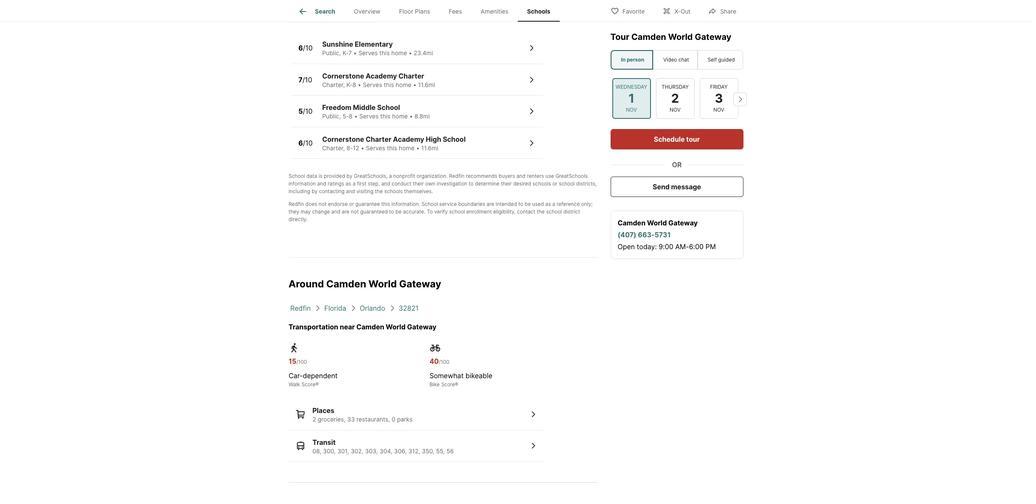 Task type: locate. For each thing, give the bounding box(es) containing it.
11.6mi inside cornerstone academy charter charter, k-8 • serves this home • 11.6mi
[[418, 81, 435, 88]]

this
[[380, 49, 390, 57], [384, 81, 394, 88], [381, 113, 391, 120], [387, 144, 397, 152], [382, 201, 390, 207]]

/100 inside 40 /100
[[439, 359, 450, 365]]

score
[[302, 381, 316, 388], [441, 381, 455, 388]]

11.6mi down "high"
[[422, 144, 439, 152]]

7
[[349, 49, 352, 57], [299, 75, 303, 84]]

the down the 'step,' at the left of page
[[375, 188, 383, 195]]

11.6mi inside 'cornerstone charter academy high school charter, 8-12 • serves this home • 11.6mi'
[[422, 144, 439, 152]]

redfin up investigation
[[449, 173, 465, 179]]

nov inside wednesday 1 nov
[[627, 107, 638, 113]]

0 vertical spatial or
[[553, 181, 558, 187]]

home inside 'cornerstone charter academy high school charter, 8-12 • serves this home • 11.6mi'
[[399, 144, 415, 152]]

wednesday 1 nov
[[616, 84, 648, 113]]

7 up the 5
[[299, 75, 303, 84]]

/100 inside '15 /100'
[[297, 359, 307, 365]]

1 vertical spatial as
[[546, 201, 551, 207]]

to down the recommends
[[469, 181, 474, 187]]

8 inside freedom middle school public, 5-8 • serves this home • 8.8mi
[[349, 113, 353, 120]]

• up 8.8mi
[[413, 81, 417, 88]]

camden up (407)
[[618, 219, 646, 227]]

1 vertical spatial k-
[[347, 81, 353, 88]]

academy left "high"
[[393, 135, 425, 143]]

0 horizontal spatial 2
[[313, 416, 316, 423]]

guided
[[719, 56, 736, 63]]

x-
[[675, 7, 681, 15]]

and down endorse
[[332, 209, 341, 215]]

1 horizontal spatial their
[[501, 181, 512, 187]]

303,
[[365, 447, 378, 455]]

® down somewhat
[[455, 381, 459, 388]]

0 horizontal spatial their
[[413, 181, 424, 187]]

home up freedom middle school public, 5-8 • serves this home • 8.8mi
[[396, 81, 412, 88]]

contacting
[[319, 188, 345, 195]]

0 horizontal spatial are
[[342, 209, 350, 215]]

nov inside thursday 2 nov
[[670, 107, 681, 113]]

serves down middle
[[360, 113, 379, 120]]

school
[[377, 103, 400, 112], [443, 135, 466, 143], [289, 173, 305, 179], [422, 201, 438, 207]]

6 for cornerstone
[[299, 139, 303, 147]]

greatschools left summary
[[289, 14, 327, 21]]

tab list
[[289, 0, 567, 22]]

redfin for redfin
[[290, 304, 311, 313]]

school down reference
[[547, 209, 562, 215]]

0 vertical spatial are
[[487, 201, 495, 207]]

2 inside 'places 2 groceries, 33 restaurants, 0 parks'
[[313, 416, 316, 423]]

1 vertical spatial charter,
[[322, 144, 345, 152]]

1 horizontal spatial are
[[487, 201, 495, 207]]

cornerstone charter academy high school charter, 8-12 • serves this home • 11.6mi
[[322, 135, 466, 152]]

0 vertical spatial redfin
[[449, 173, 465, 179]]

300,
[[323, 447, 336, 455]]

0 horizontal spatial 7
[[299, 75, 303, 84]]

1 horizontal spatial a
[[389, 173, 392, 179]]

cornerstone up 8-
[[322, 135, 364, 143]]

0 vertical spatial charter,
[[322, 81, 345, 88]]

0 vertical spatial 2
[[672, 91, 680, 106]]

6 /10 down 5 /10
[[299, 139, 313, 147]]

and inside school service boundaries are intended to be used as a reference only; they may change and are not
[[332, 209, 341, 215]]

or
[[553, 181, 558, 187], [349, 201, 354, 207]]

0 horizontal spatial to
[[389, 209, 394, 215]]

list box containing in person
[[611, 50, 744, 70]]

6 /10 for cornerstone
[[299, 139, 313, 147]]

this up freedom middle school public, 5-8 • serves this home • 8.8mi
[[384, 81, 394, 88]]

school up to
[[422, 201, 438, 207]]

greatschools summary rating
[[289, 14, 374, 21]]

2 public, from the top
[[322, 113, 341, 120]]

1 vertical spatial be
[[396, 209, 402, 215]]

school inside freedom middle school public, 5-8 • serves this home • 8.8mi
[[377, 103, 400, 112]]

only;
[[582, 201, 593, 207]]

or inside first step, and conduct their own investigation to determine their desired schools or school districts, including by contacting and visiting the schools themselves.
[[553, 181, 558, 187]]

1 vertical spatial 2
[[313, 416, 316, 423]]

search link
[[298, 6, 336, 17]]

/10 down 5 /10
[[303, 139, 313, 147]]

2 vertical spatial redfin
[[290, 304, 311, 313]]

a inside school service boundaries are intended to be used as a reference only; they may change and are not
[[553, 201, 556, 207]]

1 vertical spatial public,
[[322, 113, 341, 120]]

2 ® from the left
[[455, 381, 459, 388]]

charter
[[399, 72, 425, 80], [366, 135, 392, 143]]

score for car-
[[302, 381, 316, 388]]

serves up middle
[[363, 81, 382, 88]]

schools tab
[[518, 1, 560, 22]]

intended
[[496, 201, 517, 207]]

0 vertical spatial be
[[525, 201, 531, 207]]

charter,
[[322, 81, 345, 88], [322, 144, 345, 152]]

as right used
[[546, 201, 551, 207]]

k-
[[343, 49, 349, 57], [347, 81, 353, 88]]

® inside somewhat bikeable bike score ®
[[455, 381, 459, 388]]

3 nov from the left
[[714, 107, 725, 113]]

gateway up the 5731
[[669, 219, 698, 227]]

1 ® from the left
[[316, 381, 319, 388]]

cornerstone inside cornerstone academy charter charter, k-8 • serves this home • 11.6mi
[[322, 72, 364, 80]]

1 vertical spatial by
[[312, 188, 318, 195]]

charter, up freedom
[[322, 81, 345, 88]]

8-
[[347, 144, 353, 152]]

home inside freedom middle school public, 5-8 • serves this home • 8.8mi
[[392, 113, 408, 120]]

1 /100 from the left
[[297, 359, 307, 365]]

, a nonprofit organization. redfin recommends buyers and renters use greatschools information and ratings as a
[[289, 173, 588, 187]]

663-
[[639, 231, 655, 239]]

districts,
[[577, 181, 597, 187]]

cornerstone inside 'cornerstone charter academy high school charter, 8-12 • serves this home • 11.6mi'
[[322, 135, 364, 143]]

parks
[[397, 416, 413, 423]]

1 score from the left
[[302, 381, 316, 388]]

8 inside cornerstone academy charter charter, k-8 • serves this home • 11.6mi
[[353, 81, 356, 88]]

serves inside freedom middle school public, 5-8 • serves this home • 8.8mi
[[360, 113, 379, 120]]

this up ,
[[387, 144, 397, 152]]

1 horizontal spatial or
[[553, 181, 558, 187]]

and
[[517, 173, 526, 179], [317, 181, 326, 187], [382, 181, 391, 187], [346, 188, 355, 195], [332, 209, 341, 215]]

® down dependent
[[316, 381, 319, 388]]

1 nov from the left
[[627, 107, 638, 113]]

gateway up 32821
[[399, 278, 442, 290]]

2 for thursday
[[672, 91, 680, 106]]

or right endorse
[[349, 201, 354, 207]]

k- inside sunshine elementary public, k-7 • serves this home • 23.4mi
[[343, 49, 349, 57]]

pm
[[706, 243, 717, 251]]

® for somewhat
[[455, 381, 459, 388]]

transit 08, 300, 301, 302, 303, 304, 306, 312, 350, 55, 56
[[313, 438, 454, 455]]

amenities tab
[[472, 1, 518, 22]]

2 inside thursday 2 nov
[[672, 91, 680, 106]]

greatschools inside , a nonprofit organization. redfin recommends buyers and renters use greatschools information and ratings as a
[[556, 173, 588, 179]]

1 vertical spatial are
[[342, 209, 350, 215]]

restaurants,
[[357, 416, 390, 423]]

6 /10
[[299, 44, 313, 52], [299, 139, 313, 147]]

2 down "places"
[[313, 416, 316, 423]]

nov down 1
[[627, 107, 638, 113]]

2 down thursday
[[672, 91, 680, 106]]

350,
[[422, 447, 435, 455]]

5 /10
[[299, 107, 313, 116]]

thursday 2 nov
[[662, 84, 690, 113]]

2 score from the left
[[441, 381, 455, 388]]

0 horizontal spatial as
[[346, 181, 351, 187]]

8 for freedom
[[349, 113, 353, 120]]

1 horizontal spatial be
[[525, 201, 531, 207]]

/10 for cornerstone charter academy high school
[[303, 139, 313, 147]]

0 vertical spatial 6
[[299, 44, 303, 52]]

school left districts,
[[559, 181, 575, 187]]

2 cornerstone from the top
[[322, 135, 364, 143]]

0 horizontal spatial be
[[396, 209, 402, 215]]

overview tab
[[345, 1, 390, 22]]

as inside school service boundaries are intended to be used as a reference only; they may change and are not
[[546, 201, 551, 207]]

0 vertical spatial academy
[[366, 72, 397, 80]]

schools down conduct
[[385, 188, 403, 195]]

0 vertical spatial public,
[[322, 49, 341, 57]]

cornerstone down sunshine
[[322, 72, 364, 80]]

to down information.
[[389, 209, 394, 215]]

1 vertical spatial 11.6mi
[[422, 144, 439, 152]]

service
[[440, 201, 457, 207]]

/10 for cornerstone academy charter
[[303, 75, 312, 84]]

they
[[289, 209, 299, 215]]

11.6mi down 23.4mi
[[418, 81, 435, 88]]

2 vertical spatial to
[[389, 209, 394, 215]]

a left reference
[[553, 201, 556, 207]]

their down buyers
[[501, 181, 512, 187]]

56
[[447, 447, 454, 455]]

cornerstone for cornerstone academy charter
[[322, 72, 364, 80]]

0 vertical spatial 8
[[353, 81, 356, 88]]

score inside somewhat bikeable bike score ®
[[441, 381, 455, 388]]

1 horizontal spatial 7
[[349, 49, 352, 57]]

2 nov from the left
[[670, 107, 681, 113]]

1 horizontal spatial by
[[347, 173, 353, 179]]

by up does on the left top of page
[[312, 188, 318, 195]]

1 6 from the top
[[299, 44, 303, 52]]

k- up freedom
[[347, 81, 353, 88]]

1 charter, from the top
[[322, 81, 345, 88]]

8 up middle
[[353, 81, 356, 88]]

school right "high"
[[443, 135, 466, 143]]

1 vertical spatial 6 /10
[[299, 139, 313, 147]]

1 6 /10 from the top
[[299, 44, 313, 52]]

1 horizontal spatial charter
[[399, 72, 425, 80]]

0 horizontal spatial by
[[312, 188, 318, 195]]

2 6 /10 from the top
[[299, 139, 313, 147]]

0 vertical spatial 11.6mi
[[418, 81, 435, 88]]

score inside car-dependent walk score ®
[[302, 381, 316, 388]]

1 horizontal spatial schools
[[533, 181, 552, 187]]

1 vertical spatial to
[[519, 201, 524, 207]]

school data is provided by greatschools
[[289, 173, 386, 179]]

6 up 7 /10
[[299, 44, 303, 52]]

this down the "elementary"
[[380, 49, 390, 57]]

® inside car-dependent walk score ®
[[316, 381, 319, 388]]

0 vertical spatial to
[[469, 181, 474, 187]]

world down 32821
[[386, 323, 406, 331]]

greatschools up the 'step,' at the left of page
[[354, 173, 386, 179]]

list box
[[611, 50, 744, 70]]

schools down 'renters'
[[533, 181, 552, 187]]

tour
[[687, 135, 701, 144]]

8 down freedom
[[349, 113, 353, 120]]

change
[[312, 209, 330, 215]]

1 cornerstone from the top
[[322, 72, 364, 80]]

camden down orlando link
[[357, 323, 385, 331]]

home left 23.4mi
[[392, 49, 407, 57]]

0 vertical spatial cornerstone
[[322, 72, 364, 80]]

by right 'provided'
[[347, 173, 353, 179]]

2 horizontal spatial nov
[[714, 107, 725, 113]]

eligibility,
[[494, 209, 516, 215]]

0 horizontal spatial not
[[319, 201, 327, 207]]

or down use
[[553, 181, 558, 187]]

/10 for sunshine elementary
[[303, 44, 313, 52]]

1 vertical spatial academy
[[393, 135, 425, 143]]

floor plans tab
[[390, 1, 440, 22]]

district
[[564, 209, 581, 215]]

0 vertical spatial 7
[[349, 49, 352, 57]]

®
[[316, 381, 319, 388], [455, 381, 459, 388]]

7 down sunshine
[[349, 49, 352, 57]]

1 horizontal spatial the
[[537, 209, 545, 215]]

/100 for 15
[[297, 359, 307, 365]]

public, down freedom
[[322, 113, 341, 120]]

sunshine
[[322, 40, 353, 49]]

15 /100
[[289, 357, 307, 366]]

self guided
[[708, 56, 736, 63]]

2 horizontal spatial greatschools
[[556, 173, 588, 179]]

1 their from the left
[[413, 181, 424, 187]]

be
[[525, 201, 531, 207], [396, 209, 402, 215]]

may
[[301, 209, 311, 215]]

academy inside 'cornerstone charter academy high school charter, 8-12 • serves this home • 11.6mi'
[[393, 135, 425, 143]]

1 horizontal spatial as
[[546, 201, 551, 207]]

gateway up self
[[696, 32, 732, 42]]

0 vertical spatial the
[[375, 188, 383, 195]]

1 horizontal spatial to
[[469, 181, 474, 187]]

/100 up somewhat
[[439, 359, 450, 365]]

thursday
[[662, 84, 690, 90]]

0 horizontal spatial greatschools
[[289, 14, 327, 21]]

8
[[353, 81, 356, 88], [349, 113, 353, 120]]

the
[[375, 188, 383, 195], [537, 209, 545, 215]]

schedule tour
[[655, 135, 701, 144]]

world up orlando
[[369, 278, 397, 290]]

redfin up "transportation"
[[290, 304, 311, 313]]

not down redfin does not endorse or guarantee this information.
[[351, 209, 359, 215]]

/100 up car-
[[297, 359, 307, 365]]

1 vertical spatial not
[[351, 209, 359, 215]]

6 down the 5
[[299, 139, 303, 147]]

open
[[618, 243, 636, 251]]

gateway inside camden world gateway (407) 663-5731 open today: 9:00 am-6:00 pm
[[669, 219, 698, 227]]

x-out button
[[656, 2, 698, 19]]

1 vertical spatial charter
[[366, 135, 392, 143]]

® for car-
[[316, 381, 319, 388]]

2 6 from the top
[[299, 139, 303, 147]]

by
[[347, 173, 353, 179], [312, 188, 318, 195]]

1 vertical spatial a
[[353, 181, 356, 187]]

1 vertical spatial 6
[[299, 139, 303, 147]]

0 horizontal spatial schools
[[385, 188, 403, 195]]

2 horizontal spatial a
[[553, 201, 556, 207]]

nov inside friday 3 nov
[[714, 107, 725, 113]]

0 vertical spatial by
[[347, 173, 353, 179]]

message
[[672, 183, 702, 191]]

information.
[[392, 201, 420, 207]]

1 vertical spatial 8
[[349, 113, 353, 120]]

nov for 2
[[670, 107, 681, 113]]

0 horizontal spatial the
[[375, 188, 383, 195]]

1 vertical spatial the
[[537, 209, 545, 215]]

gateway
[[696, 32, 732, 42], [669, 219, 698, 227], [399, 278, 442, 290], [407, 323, 437, 331]]

world up the 5731
[[648, 219, 668, 227]]

charter down freedom middle school public, 5-8 • serves this home • 8.8mi
[[366, 135, 392, 143]]

school inside school service boundaries are intended to be used as a reference only; they may change and are not
[[422, 201, 438, 207]]

home left 8.8mi
[[392, 113, 408, 120]]

•
[[354, 49, 357, 57], [409, 49, 412, 57], [358, 81, 361, 88], [413, 81, 417, 88], [354, 113, 358, 120], [410, 113, 413, 120], [361, 144, 365, 152], [417, 144, 420, 152]]

0
[[392, 416, 396, 423]]

not
[[319, 201, 327, 207], [351, 209, 359, 215]]

6 /10 for sunshine
[[299, 44, 313, 52]]

their up themselves.
[[413, 181, 424, 187]]

1 horizontal spatial ®
[[455, 381, 459, 388]]

serves inside 'cornerstone charter academy high school charter, 8-12 • serves this home • 11.6mi'
[[366, 144, 386, 152]]

2 their from the left
[[501, 181, 512, 187]]

1 horizontal spatial nov
[[670, 107, 681, 113]]

redfin up they
[[289, 201, 304, 207]]

endorse
[[328, 201, 348, 207]]

to
[[427, 209, 433, 215]]

• right 5-
[[354, 113, 358, 120]]

1 horizontal spatial score
[[441, 381, 455, 388]]

are up enrollment
[[487, 201, 495, 207]]

0 vertical spatial 6 /10
[[299, 44, 313, 52]]

0 horizontal spatial ®
[[316, 381, 319, 388]]

0 horizontal spatial /100
[[297, 359, 307, 365]]

am-
[[676, 243, 690, 251]]

k- inside cornerstone academy charter charter, k-8 • serves this home • 11.6mi
[[347, 81, 353, 88]]

school right middle
[[377, 103, 400, 112]]

this inside sunshine elementary public, k-7 • serves this home • 23.4mi
[[380, 49, 390, 57]]

serves down the "elementary"
[[359, 49, 378, 57]]

1 horizontal spatial not
[[351, 209, 359, 215]]

school inside 'cornerstone charter academy high school charter, 8-12 • serves this home • 11.6mi'
[[443, 135, 466, 143]]

6 for sunshine
[[299, 44, 303, 52]]

0 vertical spatial k-
[[343, 49, 349, 57]]

2 vertical spatial a
[[553, 201, 556, 207]]

0 horizontal spatial charter
[[366, 135, 392, 143]]

1 vertical spatial redfin
[[289, 201, 304, 207]]

1 horizontal spatial 2
[[672, 91, 680, 106]]

a left first
[[353, 181, 356, 187]]

2
[[672, 91, 680, 106], [313, 416, 316, 423]]

0 vertical spatial as
[[346, 181, 351, 187]]

academy down sunshine elementary public, k-7 • serves this home • 23.4mi
[[366, 72, 397, 80]]

favorite
[[623, 7, 645, 15]]

be up contact
[[525, 201, 531, 207]]

school inside first step, and conduct their own investigation to determine their desired schools or school districts, including by contacting and visiting the schools themselves.
[[559, 181, 575, 187]]

this up 'cornerstone charter academy high school charter, 8-12 • serves this home • 11.6mi'
[[381, 113, 391, 120]]

1 vertical spatial cornerstone
[[322, 135, 364, 143]]

charter inside cornerstone academy charter charter, k-8 • serves this home • 11.6mi
[[399, 72, 425, 80]]

nonprofit
[[394, 173, 415, 179]]

1 horizontal spatial greatschools
[[354, 173, 386, 179]]

organization.
[[417, 173, 448, 179]]

0 horizontal spatial nov
[[627, 107, 638, 113]]

2 charter, from the top
[[322, 144, 345, 152]]

nov for 3
[[714, 107, 725, 113]]

groceries,
[[318, 416, 346, 423]]

plans
[[415, 8, 430, 15]]

the inside first step, and conduct their own investigation to determine their desired schools or school districts, including by contacting and visiting the schools themselves.
[[375, 188, 383, 195]]

public, down sunshine
[[322, 49, 341, 57]]

directly.
[[289, 216, 308, 223]]

freedom
[[322, 103, 352, 112]]

/10 up 5 /10
[[303, 75, 312, 84]]

nov down thursday
[[670, 107, 681, 113]]

determine
[[475, 181, 500, 187]]

video
[[664, 56, 678, 63]]

home up nonprofit
[[399, 144, 415, 152]]

• right 12
[[361, 144, 365, 152]]

score right walk
[[302, 381, 316, 388]]

1 horizontal spatial /100
[[439, 359, 450, 365]]

reference
[[557, 201, 580, 207]]

a right ,
[[389, 173, 392, 179]]

be down information.
[[396, 209, 402, 215]]

1 vertical spatial or
[[349, 201, 354, 207]]

cornerstone academy charter charter, k-8 • serves this home • 11.6mi
[[322, 72, 435, 88]]

0 horizontal spatial score
[[302, 381, 316, 388]]

2 horizontal spatial to
[[519, 201, 524, 207]]

tour
[[611, 32, 630, 42]]

redfin link
[[290, 304, 311, 313]]

greatschools up districts,
[[556, 173, 588, 179]]

1 public, from the top
[[322, 49, 341, 57]]

2 /100 from the left
[[439, 359, 450, 365]]

gateway down 32821
[[407, 323, 437, 331]]

to up contact
[[519, 201, 524, 207]]

are down endorse
[[342, 209, 350, 215]]

0 vertical spatial charter
[[399, 72, 425, 80]]

as right the ratings
[[346, 181, 351, 187]]

or
[[673, 161, 682, 169]]



Task type: describe. For each thing, give the bounding box(es) containing it.
redfin does not endorse or guarantee this information.
[[289, 201, 420, 207]]

nov for 1
[[627, 107, 638, 113]]

florida
[[325, 304, 346, 313]]

greatschools summary rating link
[[289, 14, 374, 21]]

this inside 'cornerstone charter academy high school charter, 8-12 • serves this home • 11.6mi'
[[387, 144, 397, 152]]

floor
[[399, 8, 414, 15]]

2 for places
[[313, 416, 316, 423]]

public, inside freedom middle school public, 5-8 • serves this home • 8.8mi
[[322, 113, 341, 120]]

(407) 663-5731 link
[[618, 231, 671, 239]]

home inside sunshine elementary public, k-7 • serves this home • 23.4mi
[[392, 49, 407, 57]]

camden inside camden world gateway (407) 663-5731 open today: 9:00 am-6:00 pm
[[618, 219, 646, 227]]

this inside freedom middle school public, 5-8 • serves this home • 8.8mi
[[381, 113, 391, 120]]

7 inside sunshine elementary public, k-7 • serves this home • 23.4mi
[[349, 49, 352, 57]]

freedom middle school public, 5-8 • serves this home • 8.8mi
[[322, 103, 430, 120]]

accurate.
[[403, 209, 426, 215]]

wednesday
[[616, 84, 648, 90]]

ratings
[[328, 181, 345, 187]]

summary
[[328, 14, 355, 21]]

provided
[[324, 173, 345, 179]]

be inside guaranteed to be accurate. to verify school enrollment eligibility, contact the school district directly.
[[396, 209, 402, 215]]

32821
[[399, 304, 419, 313]]

orlando link
[[360, 304, 385, 313]]

transportation near camden world gateway
[[289, 323, 437, 331]]

redfin inside , a nonprofit organization. redfin recommends buyers and renters use greatschools information and ratings as a
[[449, 173, 465, 179]]

55,
[[436, 447, 445, 455]]

and down is
[[317, 181, 326, 187]]

6:00
[[690, 243, 704, 251]]

as inside , a nonprofit organization. redfin recommends buyers and renters use greatschools information and ratings as a
[[346, 181, 351, 187]]

schedule
[[655, 135, 685, 144]]

/100 for 40
[[439, 359, 450, 365]]

high
[[426, 135, 442, 143]]

first step, and conduct their own investigation to determine their desired schools or school districts, including by contacting and visiting the schools themselves.
[[289, 181, 597, 195]]

school up the information
[[289, 173, 305, 179]]

serves inside sunshine elementary public, k-7 • serves this home • 23.4mi
[[359, 49, 378, 57]]

312,
[[409, 447, 420, 455]]

the inside guaranteed to be accurate. to verify school enrollment eligibility, contact the school district directly.
[[537, 209, 545, 215]]

• down the "elementary"
[[354, 49, 357, 57]]

around camden world gateway
[[289, 278, 442, 290]]

23.4mi
[[414, 49, 433, 57]]

themselves.
[[404, 188, 433, 195]]

to inside first step, and conduct their own investigation to determine their desired schools or school districts, including by contacting and visiting the schools themselves.
[[469, 181, 474, 187]]

send
[[653, 183, 670, 191]]

out
[[681, 7, 691, 15]]

guaranteed
[[360, 209, 388, 215]]

school down service
[[450, 209, 465, 215]]

verify
[[435, 209, 448, 215]]

near
[[340, 323, 355, 331]]

1
[[629, 91, 635, 106]]

orlando
[[360, 304, 385, 313]]

guaranteed to be accurate. to verify school enrollment eligibility, contact the school district directly.
[[289, 209, 581, 223]]

this inside cornerstone academy charter charter, k-8 • serves this home • 11.6mi
[[384, 81, 394, 88]]

person
[[627, 56, 645, 63]]

send message
[[653, 183, 702, 191]]

• up the organization.
[[417, 144, 420, 152]]

to inside school service boundaries are intended to be used as a reference only; they may change and are not
[[519, 201, 524, 207]]

tour camden world gateway
[[611, 32, 732, 42]]

favorite button
[[604, 2, 653, 19]]

guarantee
[[356, 201, 380, 207]]

bikeable
[[466, 372, 493, 380]]

1 vertical spatial 7
[[299, 75, 303, 84]]

next image
[[734, 93, 747, 106]]

by inside first step, and conduct their own investigation to determine their desired schools or school districts, including by contacting and visiting the schools themselves.
[[312, 188, 318, 195]]

tab list containing search
[[289, 0, 567, 22]]

this up guaranteed
[[382, 201, 390, 207]]

somewhat bikeable bike score ®
[[430, 372, 493, 388]]

florida link
[[325, 304, 346, 313]]

places
[[313, 406, 335, 415]]

0 vertical spatial a
[[389, 173, 392, 179]]

amenities
[[481, 8, 509, 15]]

33
[[348, 416, 355, 423]]

301,
[[338, 447, 349, 455]]

5731
[[655, 231, 671, 239]]

somewhat
[[430, 372, 464, 380]]

transit
[[313, 438, 336, 447]]

buyers
[[499, 173, 515, 179]]

306,
[[394, 447, 407, 455]]

in
[[622, 56, 626, 63]]

304,
[[380, 447, 393, 455]]

overview
[[354, 8, 381, 15]]

5-
[[343, 113, 349, 120]]

9:00
[[659, 243, 674, 251]]

camden up person
[[632, 32, 667, 42]]

visiting
[[357, 188, 374, 195]]

(407)
[[618, 231, 637, 239]]

0 vertical spatial not
[[319, 201, 327, 207]]

contact
[[518, 209, 536, 215]]

self
[[708, 56, 718, 63]]

score for somewhat
[[441, 381, 455, 388]]

0 vertical spatial schools
[[533, 181, 552, 187]]

places 2 groceries, 33 restaurants, 0 parks
[[313, 406, 413, 423]]

fees tab
[[440, 1, 472, 22]]

own
[[426, 181, 436, 187]]

1 vertical spatial schools
[[385, 188, 403, 195]]

redfin for redfin does not endorse or guarantee this information.
[[289, 201, 304, 207]]

world inside camden world gateway (407) 663-5731 open today: 9:00 am-6:00 pm
[[648, 219, 668, 227]]

and down ,
[[382, 181, 391, 187]]

school service boundaries are intended to be used as a reference only; they may change and are not
[[289, 201, 593, 215]]

friday
[[711, 84, 728, 90]]

middle
[[353, 103, 376, 112]]

302,
[[351, 447, 364, 455]]

enrollment
[[467, 209, 492, 215]]

• left 8.8mi
[[410, 113, 413, 120]]

• up middle
[[358, 81, 361, 88]]

dependent
[[303, 372, 338, 380]]

charter inside 'cornerstone charter academy high school charter, 8-12 • serves this home • 11.6mi'
[[366, 135, 392, 143]]

schedule tour button
[[611, 129, 744, 149]]

x-out
[[675, 7, 691, 15]]

to inside guaranteed to be accurate. to verify school enrollment eligibility, contact the school district directly.
[[389, 209, 394, 215]]

3
[[716, 91, 724, 106]]

and up redfin does not endorse or guarantee this information.
[[346, 188, 355, 195]]

charter, inside cornerstone academy charter charter, k-8 • serves this home • 11.6mi
[[322, 81, 345, 88]]

boundaries
[[459, 201, 486, 207]]

8 for cornerstone
[[353, 81, 356, 88]]

/10 for freedom middle school
[[303, 107, 313, 116]]

academy inside cornerstone academy charter charter, k-8 • serves this home • 11.6mi
[[366, 72, 397, 80]]

public, inside sunshine elementary public, k-7 • serves this home • 23.4mi
[[322, 49, 341, 57]]

around
[[289, 278, 324, 290]]

0 horizontal spatial or
[[349, 201, 354, 207]]

32821 link
[[399, 304, 419, 313]]

not inside school service boundaries are intended to be used as a reference only; they may change and are not
[[351, 209, 359, 215]]

friday 3 nov
[[711, 84, 728, 113]]

world up chat
[[669, 32, 694, 42]]

be inside school service boundaries are intended to be used as a reference only; they may change and are not
[[525, 201, 531, 207]]

home inside cornerstone academy charter charter, k-8 • serves this home • 11.6mi
[[396, 81, 412, 88]]

40
[[430, 357, 439, 366]]

and up desired
[[517, 173, 526, 179]]

camden up florida link
[[326, 278, 367, 290]]

serves inside cornerstone academy charter charter, k-8 • serves this home • 11.6mi
[[363, 81, 382, 88]]

investigation
[[437, 181, 468, 187]]

share button
[[702, 2, 744, 19]]

cornerstone for cornerstone charter academy high school
[[322, 135, 364, 143]]

• left 23.4mi
[[409, 49, 412, 57]]

0 horizontal spatial a
[[353, 181, 356, 187]]

including
[[289, 188, 310, 195]]

charter, inside 'cornerstone charter academy high school charter, 8-12 • serves this home • 11.6mi'
[[322, 144, 345, 152]]



Task type: vqa. For each thing, say whether or not it's contained in the screenshot.
Thursday
yes



